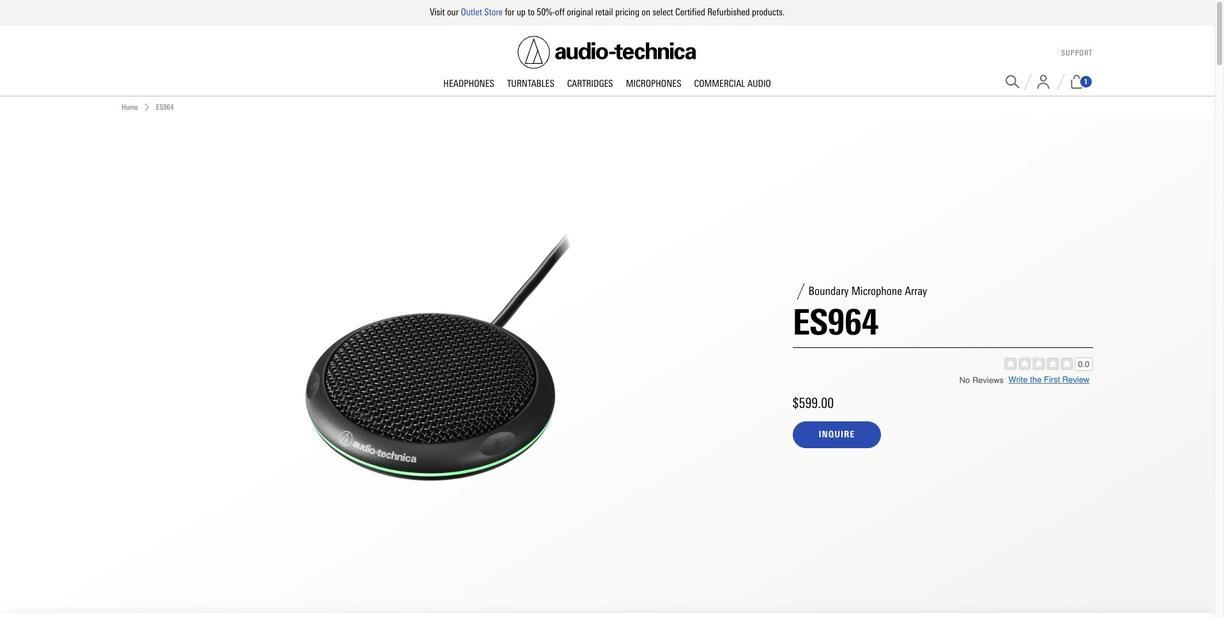 Task type: locate. For each thing, give the bounding box(es) containing it.
home link
[[122, 101, 138, 114]]

to
[[528, 6, 535, 18]]

commercial audio
[[694, 78, 771, 89]]

write
[[1009, 375, 1028, 384]]

divider line image
[[1057, 74, 1065, 90], [793, 283, 809, 299]]

up
[[517, 6, 526, 18]]

0 horizontal spatial es964
[[156, 103, 174, 111]]

breadcrumbs image
[[143, 104, 151, 111]]

outlet store link
[[461, 6, 503, 18]]

1 vertical spatial divider line image
[[793, 283, 809, 299]]

headphones
[[443, 78, 494, 89]]

1 vertical spatial es964
[[793, 301, 878, 344]]

es964 right breadcrumbs image
[[156, 103, 174, 111]]

home
[[122, 103, 138, 111]]

store
[[484, 6, 503, 18]]

es964
[[156, 103, 174, 111], [793, 301, 878, 344]]

boundary
[[809, 284, 849, 299]]

refurbished
[[707, 6, 750, 18]]

0 horizontal spatial divider line image
[[793, 283, 809, 299]]

basket image
[[1069, 75, 1084, 89]]

select
[[653, 6, 673, 18]]

es964 image
[[184, 119, 679, 613]]

review
[[1062, 375, 1090, 384]]

1 horizontal spatial divider line image
[[1057, 74, 1065, 90]]

1 horizontal spatial es964
[[793, 301, 878, 344]]

es964 down boundary at the right top of page
[[793, 301, 878, 344]]

0 vertical spatial divider line image
[[1057, 74, 1065, 90]]

0.0
[[1078, 360, 1090, 369]]

array
[[905, 284, 927, 299]]

write the first review link
[[1009, 375, 1090, 384]]

audio
[[747, 78, 771, 89]]

0 vertical spatial es964
[[156, 103, 174, 111]]

retail
[[595, 6, 613, 18]]



Task type: vqa. For each thing, say whether or not it's contained in the screenshot.
Audio-Technica has the turntables to take your analog listening experience to the next level.
no



Task type: describe. For each thing, give the bounding box(es) containing it.
magnifying glass image
[[1005, 75, 1019, 89]]

rated 0.0 out of 5 stars image
[[1005, 358, 1093, 371]]

boundary microphone array
[[809, 284, 927, 299]]

inquire button
[[793, 421, 881, 449]]

turntables
[[507, 78, 554, 89]]

original
[[567, 6, 593, 18]]

support link
[[1061, 49, 1093, 58]]

first
[[1044, 375, 1060, 384]]

headphones link
[[437, 78, 501, 90]]

products.
[[752, 6, 785, 18]]

on
[[642, 6, 650, 18]]

for
[[505, 6, 515, 18]]

commercial
[[694, 78, 745, 89]]

inquire
[[819, 429, 855, 440]]

support
[[1061, 49, 1093, 58]]

turntables link
[[501, 78, 561, 90]]

1 link
[[1069, 75, 1093, 89]]

commercial audio link
[[688, 78, 778, 90]]

microphones link
[[620, 78, 688, 90]]

store logo image
[[518, 36, 697, 69]]

microphone
[[851, 284, 902, 299]]

no
[[959, 375, 970, 385]]

our
[[447, 6, 459, 18]]

the
[[1030, 375, 1042, 384]]

cartridges link
[[561, 78, 620, 90]]

1
[[1084, 77, 1088, 86]]

50%-
[[537, 6, 555, 18]]

reviews
[[972, 375, 1004, 385]]

no reviews write the first review
[[959, 375, 1090, 385]]

visit
[[430, 6, 445, 18]]

off
[[555, 6, 565, 18]]

microphones
[[626, 78, 681, 89]]

visit our outlet store for up to 50%-off original retail pricing on select certified refurbished products.
[[430, 6, 785, 18]]

cartridges
[[567, 78, 613, 89]]

$599.00
[[793, 395, 834, 412]]

certified
[[675, 6, 705, 18]]

outlet
[[461, 6, 482, 18]]

divider line image
[[1024, 74, 1032, 90]]

pricing
[[615, 6, 639, 18]]



